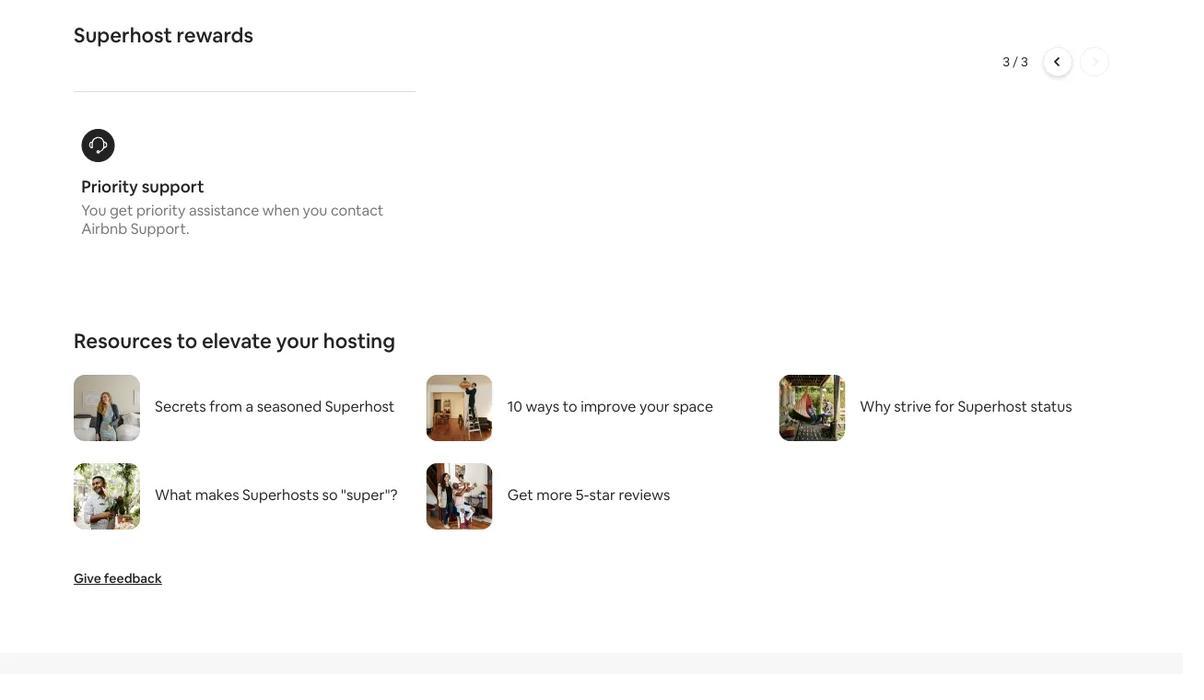 Task type: vqa. For each thing, say whether or not it's contained in the screenshot.
the Host
no



Task type: describe. For each thing, give the bounding box(es) containing it.
assistance
[[189, 201, 259, 219]]

star reviews
[[590, 485, 671, 504]]

priority
[[81, 176, 138, 198]]

contact
[[331, 201, 384, 219]]

10
[[508, 397, 523, 416]]

why strive for superhost status link
[[779, 375, 1110, 442]]

ways
[[526, 397, 560, 416]]

makes
[[195, 485, 239, 504]]

rewards
[[177, 22, 254, 48]]

you
[[81, 201, 106, 219]]

support.
[[131, 219, 190, 238]]

what
[[155, 485, 192, 504]]

1 3 from the left
[[1003, 53, 1010, 70]]

airbnb
[[81, 219, 127, 238]]

secrets from a seasoned superhost
[[155, 397, 395, 416]]

improve
[[581, 397, 637, 416]]

10 ways to improve your space
[[508, 397, 714, 416]]

get more 5-star reviews link
[[427, 464, 757, 530]]

seasoned superhost
[[257, 397, 395, 416]]

5-
[[576, 485, 590, 504]]

superhost
[[74, 22, 172, 48]]

priority
[[136, 201, 186, 219]]

0 horizontal spatial to
[[177, 328, 198, 354]]

what makes superhosts so "super"?
[[155, 485, 398, 504]]

hosting
[[323, 328, 395, 354]]

elevate
[[202, 328, 272, 354]]



Task type: locate. For each thing, give the bounding box(es) containing it.
why
[[860, 397, 891, 416]]

superhost rewards
[[74, 22, 254, 48]]

your
[[276, 328, 319, 354]]

for
[[935, 397, 955, 416]]

resources to elevate your hosting
[[74, 328, 395, 354]]

2 3 from the left
[[1022, 53, 1029, 70]]

/
[[1013, 53, 1019, 70]]

to inside 10 ways to improve your space "link"
[[563, 397, 578, 416]]

1 vertical spatial to
[[563, 397, 578, 416]]

you
[[303, 201, 328, 219]]

what makes superhosts so "super"? link
[[74, 464, 404, 530]]

get more 5-star reviews
[[508, 485, 671, 504]]

your space
[[640, 397, 714, 416]]

when
[[263, 201, 300, 219]]

superhost status
[[958, 397, 1073, 416]]

get
[[110, 201, 133, 219]]

3
[[1003, 53, 1010, 70], [1022, 53, 1029, 70]]

superhosts
[[242, 485, 319, 504]]

a
[[246, 397, 254, 416]]

so "super"?
[[322, 485, 398, 504]]

to left the "elevate"
[[177, 328, 198, 354]]

strive
[[894, 397, 932, 416]]

more
[[537, 485, 573, 504]]

get
[[508, 485, 534, 504]]

secrets
[[155, 397, 206, 416]]

3 right /
[[1022, 53, 1029, 70]]

10 ways to improve your space link
[[427, 375, 757, 442]]

3 / 3
[[1003, 53, 1029, 70]]

priority support you get priority assistance when you contact airbnb support.
[[81, 176, 384, 238]]

resources
[[74, 328, 172, 354]]

0 horizontal spatial 3
[[1003, 53, 1010, 70]]

0 vertical spatial to
[[177, 328, 198, 354]]

1 horizontal spatial 3
[[1022, 53, 1029, 70]]

support
[[142, 176, 204, 198]]

from
[[210, 397, 242, 416]]

secrets from a seasoned superhost link
[[74, 375, 404, 442]]

1 horizontal spatial to
[[563, 397, 578, 416]]

why strive for superhost status
[[860, 397, 1073, 416]]

to
[[177, 328, 198, 354], [563, 397, 578, 416]]

to right ways
[[563, 397, 578, 416]]

3 left /
[[1003, 53, 1010, 70]]



